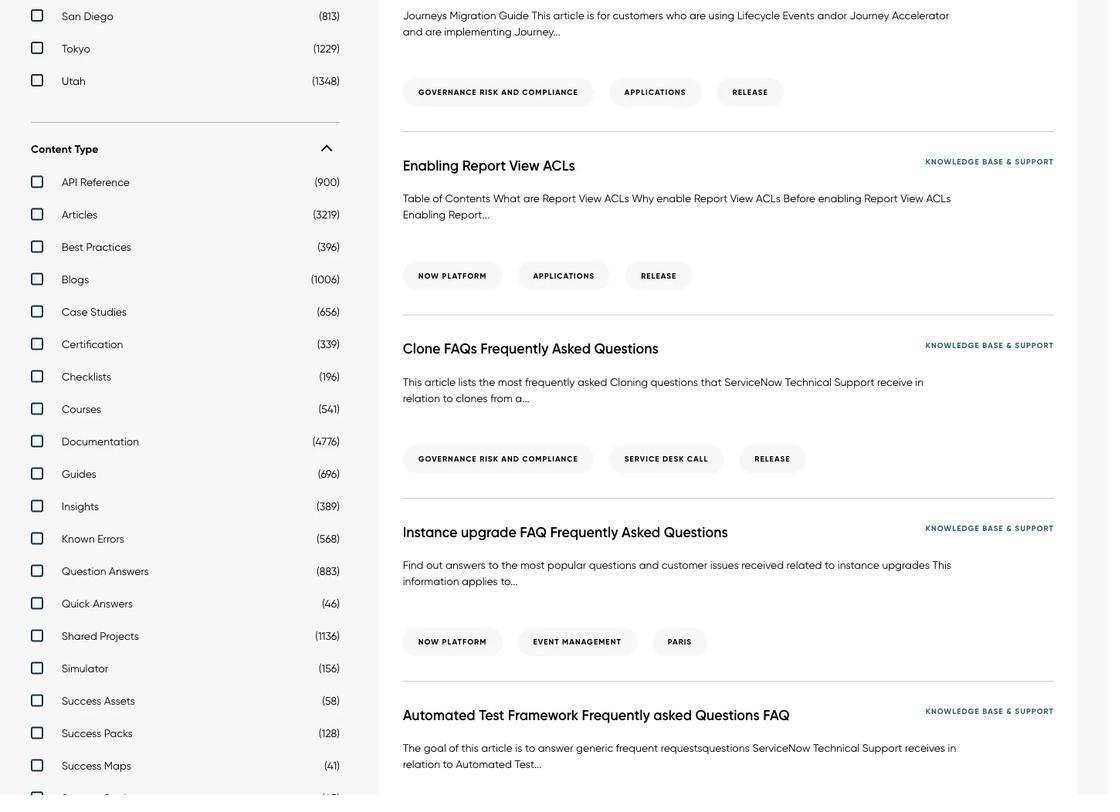 Task type: describe. For each thing, give the bounding box(es) containing it.
(1136)
[[315, 630, 340, 643]]

journey...
[[515, 25, 561, 38]]

automated test framework   frequently asked questions faq link
[[403, 707, 821, 725]]

migration
[[450, 8, 496, 22]]

best
[[62, 240, 83, 254]]

documentation
[[62, 435, 139, 448]]

known errors
[[62, 532, 124, 546]]

risk for service desk call
[[480, 454, 499, 464]]

implementing
[[444, 25, 512, 38]]

popular
[[548, 559, 587, 572]]

(3219)
[[313, 208, 340, 221]]

success maps
[[62, 760, 131, 773]]

compliance for service desk call
[[522, 454, 578, 464]]

enabling
[[818, 192, 862, 205]]

api reference
[[62, 176, 130, 189]]

platform for report
[[442, 271, 487, 281]]

instance upgrade faq  frequently asked questions link
[[403, 524, 759, 542]]

management
[[562, 637, 622, 647]]

support for instance upgrade faq  frequently asked questions
[[1015, 524, 1054, 534]]

(541)
[[319, 403, 340, 416]]

customers
[[613, 8, 664, 22]]

framework
[[508, 707, 579, 724]]

automated test framework   frequently asked questions faq
[[403, 707, 790, 724]]

journey
[[850, 8, 890, 22]]

knowledge base & support for enabling report view acls
[[926, 157, 1054, 167]]

events
[[783, 8, 815, 22]]

are inside table of contents what are report view acls why enable report view acls before enabling report view acls enabling report...
[[524, 192, 540, 205]]

compliance for applications
[[522, 87, 578, 97]]

event
[[533, 637, 560, 647]]

journeys
[[403, 8, 447, 22]]

(568)
[[317, 532, 340, 546]]

report up contents
[[462, 157, 506, 174]]

question
[[62, 565, 106, 578]]

why
[[632, 192, 654, 205]]

0 horizontal spatial faq
[[520, 524, 547, 541]]

event management
[[533, 637, 622, 647]]

answer
[[538, 742, 574, 755]]

instance upgrade faq  frequently asked questions
[[403, 524, 728, 541]]

maps
[[104, 760, 131, 773]]

(1006)
[[311, 273, 340, 286]]

enabling report view acls link
[[403, 157, 606, 175]]

shared projects
[[62, 630, 139, 643]]

and inside the journeys migration guide this article is for customers who are using lifecycle events andor journey accelerator and are implementing journey...
[[403, 25, 423, 38]]

support for automated test framework   frequently asked questions faq
[[1015, 707, 1054, 717]]

(396)
[[318, 240, 340, 254]]

this article lists the most frequently asked cloning questions that servicenow technical support receive in relation to clones from a...
[[403, 375, 924, 405]]

(4776)
[[313, 435, 340, 448]]

& for enabling report view acls
[[1007, 157, 1013, 167]]

enable
[[657, 192, 691, 205]]

now for instance upgrade faq  frequently asked questions
[[418, 637, 440, 647]]

to right related
[[825, 559, 835, 572]]

article inside this article lists the most frequently asked cloning questions that servicenow technical support receive in relation to clones from a...
[[425, 375, 456, 388]]

shared
[[62, 630, 97, 643]]

success for success assets
[[62, 695, 101, 708]]

information
[[403, 575, 459, 588]]

technical inside the goal of this article is to answer generic frequent requestsquestions servicenow technical support receives in relation to automated test...
[[813, 742, 860, 755]]

find
[[403, 559, 424, 572]]

view right the enabling
[[901, 192, 924, 205]]

the
[[403, 742, 421, 755]]

this inside the journeys migration guide this article is for customers who are using lifecycle events andor journey accelerator and are implementing journey...
[[532, 8, 551, 22]]

success for success maps
[[62, 760, 101, 773]]

and down from at the left of the page
[[502, 454, 520, 464]]

governance for applications
[[418, 87, 477, 97]]

quick answers
[[62, 597, 133, 610]]

enabling inside enabling report view acls link
[[403, 157, 459, 174]]

servicenow inside this article lists the most frequently asked cloning questions that servicenow technical support receive in relation to clones from a...
[[725, 375, 783, 388]]

now for enabling report view acls
[[418, 271, 440, 281]]

technical inside this article lists the most frequently asked cloning questions that servicenow technical support receive in relation to clones from a...
[[785, 375, 832, 388]]

asked inside this article lists the most frequently asked cloning questions that servicenow technical support receive in relation to clones from a...
[[578, 375, 607, 388]]

generic
[[576, 742, 613, 755]]

who
[[666, 8, 687, 22]]

enabling inside table of contents what are report view acls why enable report view acls before enabling report view acls enabling report...
[[403, 208, 446, 221]]

now platform for instance
[[418, 637, 487, 647]]

table of contents what are report view acls why enable report view acls before enabling report view acls enabling report...
[[403, 192, 951, 221]]

applications for governance risk and compliance
[[625, 87, 686, 97]]

andor
[[818, 8, 847, 22]]

servicenow inside the goal of this article is to answer generic frequent requestsquestions servicenow technical support receives in relation to automated test...
[[753, 742, 811, 755]]

receives
[[905, 742, 946, 755]]

received
[[742, 559, 784, 572]]

success packs
[[62, 727, 133, 740]]

relation inside the goal of this article is to answer generic frequent requestsquestions servicenow technical support receives in relation to automated test...
[[403, 758, 440, 771]]

before
[[784, 192, 816, 205]]

(389)
[[317, 500, 340, 513]]

2 horizontal spatial are
[[690, 8, 706, 22]]

automated inside the goal of this article is to answer generic frequent requestsquestions servicenow technical support receives in relation to automated test...
[[456, 758, 512, 771]]

questions for asked
[[696, 707, 760, 724]]

(883)
[[317, 565, 340, 578]]

assets
[[104, 695, 135, 708]]

(900)
[[315, 176, 340, 189]]

san
[[62, 9, 81, 22]]

goal
[[424, 742, 446, 755]]

projects
[[100, 630, 139, 643]]

article for this
[[482, 742, 513, 755]]

of inside the goal of this article is to answer generic frequent requestsquestions servicenow technical support receives in relation to automated test...
[[449, 742, 459, 755]]

view left the before
[[731, 192, 754, 205]]

quick
[[62, 597, 90, 610]]

report right the what at the left top of page
[[543, 192, 576, 205]]

base for clone faqs  frequently asked questions
[[983, 340, 1004, 350]]

& for automated test framework   frequently asked questions faq
[[1007, 707, 1013, 717]]

to inside this article lists the most frequently asked cloning questions that servicenow technical support receive in relation to clones from a...
[[443, 391, 453, 405]]

base for automated test framework   frequently asked questions faq
[[983, 707, 1004, 717]]

call
[[687, 454, 709, 464]]

base for enabling report view acls
[[983, 157, 1004, 167]]

contents
[[445, 192, 491, 205]]

success for success packs
[[62, 727, 101, 740]]

article for this
[[553, 8, 585, 22]]

what
[[493, 192, 521, 205]]

content
[[31, 142, 72, 156]]

requestsquestions
[[661, 742, 750, 755]]

this
[[462, 742, 479, 755]]

to up test...
[[525, 742, 535, 755]]

errors
[[97, 532, 124, 546]]

applies
[[462, 575, 498, 588]]

type
[[75, 142, 98, 156]]

test...
[[515, 758, 542, 771]]

(813)
[[319, 9, 340, 22]]

(1229)
[[313, 42, 340, 55]]

knowledge for automated test framework   frequently asked questions faq
[[926, 707, 980, 717]]

(41)
[[324, 760, 340, 773]]

questions inside find out answers to the most popular questions and customer issues received related to instance upgrades this information applies to...
[[589, 559, 637, 572]]

knowledge base & support for automated test framework   frequently asked questions faq
[[926, 707, 1054, 717]]

release for enabling report view acls
[[641, 271, 677, 281]]

questions for asked
[[664, 524, 728, 541]]

frequently for framework
[[582, 707, 650, 724]]

best practices
[[62, 240, 131, 254]]



Task type: vqa. For each thing, say whether or not it's contained in the screenshot.


Task type: locate. For each thing, give the bounding box(es) containing it.
0 vertical spatial in
[[916, 375, 924, 388]]

automated down this
[[456, 758, 512, 771]]

platform for upgrade
[[442, 637, 487, 647]]

0 horizontal spatial asked
[[578, 375, 607, 388]]

1 knowledge from the top
[[926, 157, 980, 167]]

paris
[[668, 637, 692, 647]]

are down "journeys"
[[425, 25, 442, 38]]

(46)
[[322, 597, 340, 610]]

0 vertical spatial governance risk and compliance
[[418, 87, 578, 97]]

desk
[[663, 454, 685, 464]]

0 vertical spatial the
[[479, 375, 495, 388]]

(156)
[[319, 662, 340, 675]]

1 vertical spatial release
[[641, 271, 677, 281]]

support for enabling report view acls
[[1015, 157, 1054, 167]]

now platform down the information
[[418, 637, 487, 647]]

None checkbox
[[31, 9, 340, 26], [31, 74, 340, 91], [31, 240, 340, 257], [31, 273, 340, 290], [31, 305, 340, 322], [31, 370, 340, 387], [31, 403, 340, 420], [31, 435, 340, 452], [31, 468, 340, 485], [31, 500, 340, 517], [31, 532, 340, 549], [31, 597, 340, 614], [31, 630, 340, 647], [31, 662, 340, 679], [31, 695, 340, 712], [31, 727, 340, 744], [31, 792, 340, 796], [31, 9, 340, 26], [31, 74, 340, 91], [31, 240, 340, 257], [31, 273, 340, 290], [31, 305, 340, 322], [31, 370, 340, 387], [31, 403, 340, 420], [31, 435, 340, 452], [31, 468, 340, 485], [31, 500, 340, 517], [31, 532, 340, 549], [31, 597, 340, 614], [31, 630, 340, 647], [31, 662, 340, 679], [31, 695, 340, 712], [31, 727, 340, 744], [31, 792, 340, 796]]

now platform
[[418, 271, 487, 281], [418, 637, 487, 647]]

0 horizontal spatial questions
[[589, 559, 637, 572]]

diego
[[84, 9, 113, 22]]

2 vertical spatial questions
[[696, 707, 760, 724]]

2 vertical spatial success
[[62, 760, 101, 773]]

compliance
[[522, 87, 578, 97], [522, 454, 578, 464]]

0 vertical spatial answers
[[109, 565, 149, 578]]

to...
[[501, 575, 518, 588]]

0 vertical spatial release
[[733, 87, 768, 97]]

this inside find out answers to the most popular questions and customer issues received related to instance upgrades this information applies to...
[[933, 559, 952, 572]]

platform down the applies
[[442, 637, 487, 647]]

view up the what at the left top of page
[[509, 157, 540, 174]]

1 governance risk and compliance from the top
[[418, 87, 578, 97]]

are right the what at the left top of page
[[524, 192, 540, 205]]

support inside the goal of this article is to answer generic frequent requestsquestions servicenow technical support receives in relation to automated test...
[[863, 742, 903, 755]]

support for clone faqs  frequently asked questions
[[1015, 340, 1054, 350]]

1 horizontal spatial questions
[[651, 375, 698, 388]]

3 success from the top
[[62, 760, 101, 773]]

1 vertical spatial risk
[[480, 454, 499, 464]]

(58)
[[322, 695, 340, 708]]

most left popular
[[521, 559, 545, 572]]

2 governance risk and compliance from the top
[[418, 454, 578, 464]]

compliance down journey... in the top of the page
[[522, 87, 578, 97]]

1 vertical spatial now platform
[[418, 637, 487, 647]]

case
[[62, 305, 88, 318]]

now down the information
[[418, 637, 440, 647]]

1 vertical spatial governance risk and compliance
[[418, 454, 578, 464]]

accelerator
[[892, 8, 949, 22]]

2 risk from the top
[[480, 454, 499, 464]]

1 horizontal spatial is
[[587, 8, 594, 22]]

applications for now platform
[[533, 271, 595, 281]]

faq
[[520, 524, 547, 541], [763, 707, 790, 724]]

2 horizontal spatial this
[[933, 559, 952, 572]]

questions up the customer
[[664, 524, 728, 541]]

0 vertical spatial of
[[433, 192, 443, 205]]

and down "journeys"
[[403, 25, 423, 38]]

and left the customer
[[639, 559, 659, 572]]

1 vertical spatial answers
[[93, 597, 133, 610]]

(696)
[[318, 468, 340, 481]]

this inside this article lists the most frequently asked cloning questions that servicenow technical support receive in relation to clones from a...
[[403, 375, 422, 388]]

asked inside clone faqs  frequently asked questions link
[[552, 340, 591, 358]]

this
[[532, 8, 551, 22], [403, 375, 422, 388], [933, 559, 952, 572]]

receive
[[877, 375, 913, 388]]

2 now from the top
[[418, 637, 440, 647]]

this up journey... in the top of the page
[[532, 8, 551, 22]]

tokyo
[[62, 42, 90, 55]]

1 horizontal spatial of
[[449, 742, 459, 755]]

frequently up the frequent
[[582, 707, 650, 724]]

find out answers to the most popular questions and customer issues received related to instance upgrades this information applies to...
[[403, 559, 952, 588]]

2 & from the top
[[1007, 340, 1013, 350]]

the inside this article lists the most frequently asked cloning questions that servicenow technical support receive in relation to clones from a...
[[479, 375, 495, 388]]

0 horizontal spatial in
[[916, 375, 924, 388]]

relation down clone
[[403, 391, 440, 405]]

3 base from the top
[[983, 524, 1004, 534]]

simulator
[[62, 662, 108, 675]]

upgrades
[[882, 559, 930, 572]]

2 horizontal spatial article
[[553, 8, 585, 22]]

answers
[[446, 559, 486, 572]]

2 base from the top
[[983, 340, 1004, 350]]

support
[[1015, 157, 1054, 167], [1015, 340, 1054, 350], [835, 375, 875, 388], [1015, 524, 1054, 534], [1015, 707, 1054, 717], [863, 742, 903, 755]]

compliance down a...
[[522, 454, 578, 464]]

0 vertical spatial enabling
[[403, 157, 459, 174]]

frequent
[[616, 742, 658, 755]]

article left for
[[553, 8, 585, 22]]

0 horizontal spatial the
[[479, 375, 495, 388]]

the up to...
[[502, 559, 518, 572]]

1 horizontal spatial faq
[[763, 707, 790, 724]]

0 vertical spatial faq
[[520, 524, 547, 541]]

3 & from the top
[[1007, 524, 1013, 534]]

servicenow right requestsquestions
[[753, 742, 811, 755]]

to up the applies
[[489, 559, 499, 572]]

success down simulator
[[62, 695, 101, 708]]

knowledge for enabling report view acls
[[926, 157, 980, 167]]

0 vertical spatial success
[[62, 695, 101, 708]]

and inside find out answers to the most popular questions and customer issues received related to instance upgrades this information applies to...
[[639, 559, 659, 572]]

1 horizontal spatial applications
[[625, 87, 686, 97]]

release
[[733, 87, 768, 97], [641, 271, 677, 281], [755, 454, 791, 464]]

1 vertical spatial platform
[[442, 637, 487, 647]]

(128)
[[319, 727, 340, 740]]

0 vertical spatial most
[[498, 375, 522, 388]]

2 vertical spatial this
[[933, 559, 952, 572]]

0 vertical spatial servicenow
[[725, 375, 783, 388]]

1 vertical spatial is
[[515, 742, 522, 755]]

3 knowledge base & support from the top
[[926, 524, 1054, 534]]

service
[[625, 454, 660, 464]]

servicenow right that
[[725, 375, 783, 388]]

None checkbox
[[31, 42, 340, 59], [31, 176, 340, 193], [31, 208, 340, 225], [31, 338, 340, 355], [31, 565, 340, 582], [31, 760, 340, 777], [31, 42, 340, 59], [31, 176, 340, 193], [31, 208, 340, 225], [31, 338, 340, 355], [31, 565, 340, 582], [31, 760, 340, 777]]

risk down from at the left of the page
[[480, 454, 499, 464]]

1 vertical spatial questions
[[589, 559, 637, 572]]

2 vertical spatial article
[[482, 742, 513, 755]]

governance down clones at left
[[418, 454, 477, 464]]

certification
[[62, 338, 123, 351]]

from
[[490, 391, 513, 405]]

for
[[597, 8, 610, 22]]

to down goal
[[443, 758, 453, 771]]

1 base from the top
[[983, 157, 1004, 167]]

the right "lists"
[[479, 375, 495, 388]]

1 now from the top
[[418, 271, 440, 281]]

article inside the journeys migration guide this article is for customers who are using lifecycle events andor journey accelerator and are implementing journey...
[[553, 8, 585, 22]]

asked inside instance upgrade faq  frequently asked questions link
[[622, 524, 661, 541]]

0 vertical spatial applications
[[625, 87, 686, 97]]

2 knowledge base & support from the top
[[926, 340, 1054, 350]]

4 & from the top
[[1007, 707, 1013, 717]]

enabling report view acls
[[403, 157, 575, 174]]

1 vertical spatial in
[[948, 742, 956, 755]]

risk
[[480, 87, 499, 97], [480, 454, 499, 464]]

answers for question answers
[[109, 565, 149, 578]]

& for instance upgrade faq  frequently asked questions
[[1007, 524, 1013, 534]]

reference
[[80, 176, 130, 189]]

answers for quick answers
[[93, 597, 133, 610]]

question answers
[[62, 565, 149, 578]]

risk for applications
[[480, 87, 499, 97]]

of left this
[[449, 742, 459, 755]]

knowledge base & support for clone faqs  frequently asked questions
[[926, 340, 1054, 350]]

applications down the journeys migration guide this article is for customers who are using lifecycle events andor journey accelerator and are implementing journey...
[[625, 87, 686, 97]]

blogs
[[62, 273, 89, 286]]

article inside the goal of this article is to answer generic frequent requestsquestions servicenow technical support receives in relation to automated test...
[[482, 742, 513, 755]]

2 enabling from the top
[[403, 208, 446, 221]]

known
[[62, 532, 95, 546]]

0 vertical spatial now platform
[[418, 271, 487, 281]]

questions left that
[[651, 375, 698, 388]]

1 vertical spatial asked
[[654, 707, 692, 724]]

clone faqs  frequently asked questions
[[403, 340, 659, 358]]

most inside this article lists the most frequently asked cloning questions that servicenow technical support receive in relation to clones from a...
[[498, 375, 522, 388]]

1 vertical spatial frequently
[[550, 524, 618, 541]]

automated up goal
[[403, 707, 476, 724]]

1 success from the top
[[62, 695, 101, 708]]

0 horizontal spatial are
[[425, 25, 442, 38]]

applications up clone faqs  frequently asked questions link
[[533, 271, 595, 281]]

0 vertical spatial technical
[[785, 375, 832, 388]]

questions up requestsquestions
[[696, 707, 760, 724]]

utah
[[62, 74, 86, 87]]

relation inside this article lists the most frequently asked cloning questions that servicenow technical support receive in relation to clones from a...
[[403, 391, 440, 405]]

support inside this article lists the most frequently asked cloning questions that servicenow technical support receive in relation to clones from a...
[[835, 375, 875, 388]]

1 vertical spatial of
[[449, 742, 459, 755]]

1 horizontal spatial the
[[502, 559, 518, 572]]

0 horizontal spatial article
[[425, 375, 456, 388]]

article
[[553, 8, 585, 22], [425, 375, 456, 388], [482, 742, 513, 755]]

2 success from the top
[[62, 727, 101, 740]]

governance for service desk call
[[418, 454, 477, 464]]

1 governance from the top
[[418, 87, 477, 97]]

success up success maps
[[62, 727, 101, 740]]

0 vertical spatial compliance
[[522, 87, 578, 97]]

lists
[[459, 375, 476, 388]]

asked up "frequently"
[[552, 340, 591, 358]]

0 vertical spatial questions
[[594, 340, 659, 358]]

is inside the goal of this article is to answer generic frequent requestsquestions servicenow technical support receives in relation to automated test...
[[515, 742, 522, 755]]

0 vertical spatial asked
[[578, 375, 607, 388]]

article right this
[[482, 742, 513, 755]]

this down clone
[[403, 375, 422, 388]]

base for instance upgrade faq  frequently asked questions
[[983, 524, 1004, 534]]

governance risk and compliance down implementing
[[418, 87, 578, 97]]

0 vertical spatial relation
[[403, 391, 440, 405]]

0 horizontal spatial is
[[515, 742, 522, 755]]

governance risk and compliance for applications
[[418, 87, 578, 97]]

1 knowledge base & support from the top
[[926, 157, 1054, 167]]

frequently up popular
[[550, 524, 618, 541]]

report
[[462, 157, 506, 174], [543, 192, 576, 205], [694, 192, 728, 205], [864, 192, 898, 205]]

articles
[[62, 208, 98, 221]]

0 vertical spatial this
[[532, 8, 551, 22]]

case studies
[[62, 305, 127, 318]]

instance
[[838, 559, 880, 572]]

0 vertical spatial automated
[[403, 707, 476, 724]]

is for for
[[587, 8, 594, 22]]

1 horizontal spatial this
[[532, 8, 551, 22]]

enabling up table
[[403, 157, 459, 174]]

now up clone
[[418, 271, 440, 281]]

1 now platform from the top
[[418, 271, 487, 281]]

clone
[[403, 340, 441, 358]]

technical
[[785, 375, 832, 388], [813, 742, 860, 755]]

are right who
[[690, 8, 706, 22]]

this right "upgrades"
[[933, 559, 952, 572]]

2 vertical spatial frequently
[[582, 707, 650, 724]]

1 vertical spatial technical
[[813, 742, 860, 755]]

4 base from the top
[[983, 707, 1004, 717]]

0 vertical spatial questions
[[651, 375, 698, 388]]

to left clones at left
[[443, 391, 453, 405]]

1 compliance from the top
[[522, 87, 578, 97]]

2 vertical spatial are
[[524, 192, 540, 205]]

1 vertical spatial most
[[521, 559, 545, 572]]

1 horizontal spatial are
[[524, 192, 540, 205]]

using
[[709, 8, 735, 22]]

1 vertical spatial the
[[502, 559, 518, 572]]

1 vertical spatial success
[[62, 727, 101, 740]]

0 vertical spatial platform
[[442, 271, 487, 281]]

1 risk from the top
[[480, 87, 499, 97]]

governance down implementing
[[418, 87, 477, 97]]

1 vertical spatial are
[[425, 25, 442, 38]]

guide
[[499, 8, 529, 22]]

in inside this article lists the most frequently asked cloning questions that servicenow technical support receive in relation to clones from a...
[[916, 375, 924, 388]]

0 vertical spatial are
[[690, 8, 706, 22]]

and down journey... in the top of the page
[[502, 87, 520, 97]]

clones
[[456, 391, 488, 405]]

insights
[[62, 500, 99, 513]]

answers up projects
[[93, 597, 133, 610]]

enabling
[[403, 157, 459, 174], [403, 208, 446, 221]]

questions up cloning
[[594, 340, 659, 358]]

0 horizontal spatial this
[[403, 375, 422, 388]]

in right receives
[[948, 742, 956, 755]]

knowledge base & support for instance upgrade faq  frequently asked questions
[[926, 524, 1054, 534]]

is
[[587, 8, 594, 22], [515, 742, 522, 755]]

the inside find out answers to the most popular questions and customer issues received related to instance upgrades this information applies to...
[[502, 559, 518, 572]]

view left why
[[579, 192, 602, 205]]

risk down implementing
[[480, 87, 499, 97]]

1 horizontal spatial asked
[[622, 524, 661, 541]]

issues
[[710, 559, 739, 572]]

knowledge for clone faqs  frequently asked questions
[[926, 340, 980, 350]]

0 vertical spatial governance
[[418, 87, 477, 97]]

asked left cloning
[[578, 375, 607, 388]]

now platform down report...
[[418, 271, 487, 281]]

4 knowledge base & support from the top
[[926, 707, 1054, 717]]

1 vertical spatial enabling
[[403, 208, 446, 221]]

packs
[[104, 727, 133, 740]]

practices
[[86, 240, 131, 254]]

0 vertical spatial frequently
[[481, 340, 549, 358]]

0 horizontal spatial asked
[[552, 340, 591, 358]]

1 vertical spatial applications
[[533, 271, 595, 281]]

knowledge base & support
[[926, 157, 1054, 167], [926, 340, 1054, 350], [926, 524, 1054, 534], [926, 707, 1054, 717]]

1 platform from the top
[[442, 271, 487, 281]]

1 horizontal spatial asked
[[654, 707, 692, 724]]

relation down the the
[[403, 758, 440, 771]]

1 vertical spatial now
[[418, 637, 440, 647]]

2 relation from the top
[[403, 758, 440, 771]]

platform down report...
[[442, 271, 487, 281]]

2 knowledge from the top
[[926, 340, 980, 350]]

answers down errors
[[109, 565, 149, 578]]

is inside the journeys migration guide this article is for customers who are using lifecycle events andor journey accelerator and are implementing journey...
[[587, 8, 594, 22]]

1 relation from the top
[[403, 391, 440, 405]]

1 & from the top
[[1007, 157, 1013, 167]]

report right the enable in the top right of the page
[[694, 192, 728, 205]]

frequently for faq
[[550, 524, 618, 541]]

of
[[433, 192, 443, 205], [449, 742, 459, 755]]

3 knowledge from the top
[[926, 524, 980, 534]]

success down success packs
[[62, 760, 101, 773]]

asked
[[578, 375, 607, 388], [654, 707, 692, 724]]

most inside find out answers to the most popular questions and customer issues received related to instance upgrades this information applies to...
[[521, 559, 545, 572]]

2 compliance from the top
[[522, 454, 578, 464]]

1 enabling from the top
[[403, 157, 459, 174]]

(656)
[[317, 305, 340, 318]]

1 vertical spatial article
[[425, 375, 456, 388]]

service desk call
[[625, 454, 709, 464]]

knowledge for instance upgrade faq  frequently asked questions
[[926, 524, 980, 534]]

now platform for enabling
[[418, 271, 487, 281]]

report...
[[449, 208, 490, 221]]

1 vertical spatial relation
[[403, 758, 440, 771]]

success
[[62, 695, 101, 708], [62, 727, 101, 740], [62, 760, 101, 773]]

1 vertical spatial compliance
[[522, 454, 578, 464]]

1 vertical spatial asked
[[622, 524, 661, 541]]

frequently up "frequently"
[[481, 340, 549, 358]]

governance
[[418, 87, 477, 97], [418, 454, 477, 464]]

2 vertical spatial release
[[755, 454, 791, 464]]

checklists
[[62, 370, 111, 383]]

2 governance from the top
[[418, 454, 477, 464]]

governance risk and compliance for service desk call
[[418, 454, 578, 464]]

0 vertical spatial is
[[587, 8, 594, 22]]

0 horizontal spatial of
[[433, 192, 443, 205]]

1 horizontal spatial article
[[482, 742, 513, 755]]

is for to
[[515, 742, 522, 755]]

1 vertical spatial faq
[[763, 707, 790, 724]]

most up from at the left of the page
[[498, 375, 522, 388]]

1 vertical spatial governance
[[418, 454, 477, 464]]

in inside the goal of this article is to answer generic frequent requestsquestions servicenow technical support receives in relation to automated test...
[[948, 742, 956, 755]]

is left for
[[587, 8, 594, 22]]

content type
[[31, 142, 98, 156]]

enabling down table
[[403, 208, 446, 221]]

0 horizontal spatial applications
[[533, 271, 595, 281]]

cloning
[[610, 375, 648, 388]]

2 now platform from the top
[[418, 637, 487, 647]]

asked up the goal of this article is to answer generic frequent requestsquestions servicenow technical support receives in relation to automated test...
[[654, 707, 692, 724]]

questions inside this article lists the most frequently asked cloning questions that servicenow technical support receive in relation to clones from a...
[[651, 375, 698, 388]]

base
[[983, 157, 1004, 167], [983, 340, 1004, 350], [983, 524, 1004, 534], [983, 707, 1004, 717]]

in
[[916, 375, 924, 388], [948, 742, 956, 755]]

2 platform from the top
[[442, 637, 487, 647]]

table
[[403, 192, 430, 205]]

& for clone faqs  frequently asked questions
[[1007, 340, 1013, 350]]

of right table
[[433, 192, 443, 205]]

is up test...
[[515, 742, 522, 755]]

questions down instance upgrade faq  frequently asked questions link
[[589, 559, 637, 572]]

related
[[787, 559, 822, 572]]

guides
[[62, 468, 97, 481]]

0 vertical spatial risk
[[480, 87, 499, 97]]

4 knowledge from the top
[[926, 707, 980, 717]]

in right receive
[[916, 375, 924, 388]]

1 vertical spatial servicenow
[[753, 742, 811, 755]]

article left "lists"
[[425, 375, 456, 388]]

1 horizontal spatial in
[[948, 742, 956, 755]]

lifecycle
[[738, 8, 780, 22]]

asked up find out answers to the most popular questions and customer issues received related to instance upgrades this information applies to...
[[622, 524, 661, 541]]

journeys migration guide this article is for customers who are using lifecycle events andor journey accelerator and are implementing journey...
[[403, 8, 949, 38]]

1 vertical spatial this
[[403, 375, 422, 388]]

of inside table of contents what are report view acls why enable report view acls before enabling report view acls enabling report...
[[433, 192, 443, 205]]

0 vertical spatial asked
[[552, 340, 591, 358]]

0 vertical spatial now
[[418, 271, 440, 281]]

release for clone faqs  frequently asked questions
[[755, 454, 791, 464]]

1 vertical spatial automated
[[456, 758, 512, 771]]

report right the enabling
[[864, 192, 898, 205]]

governance risk and compliance down from at the left of the page
[[418, 454, 578, 464]]

1 vertical spatial questions
[[664, 524, 728, 541]]

0 vertical spatial article
[[553, 8, 585, 22]]



